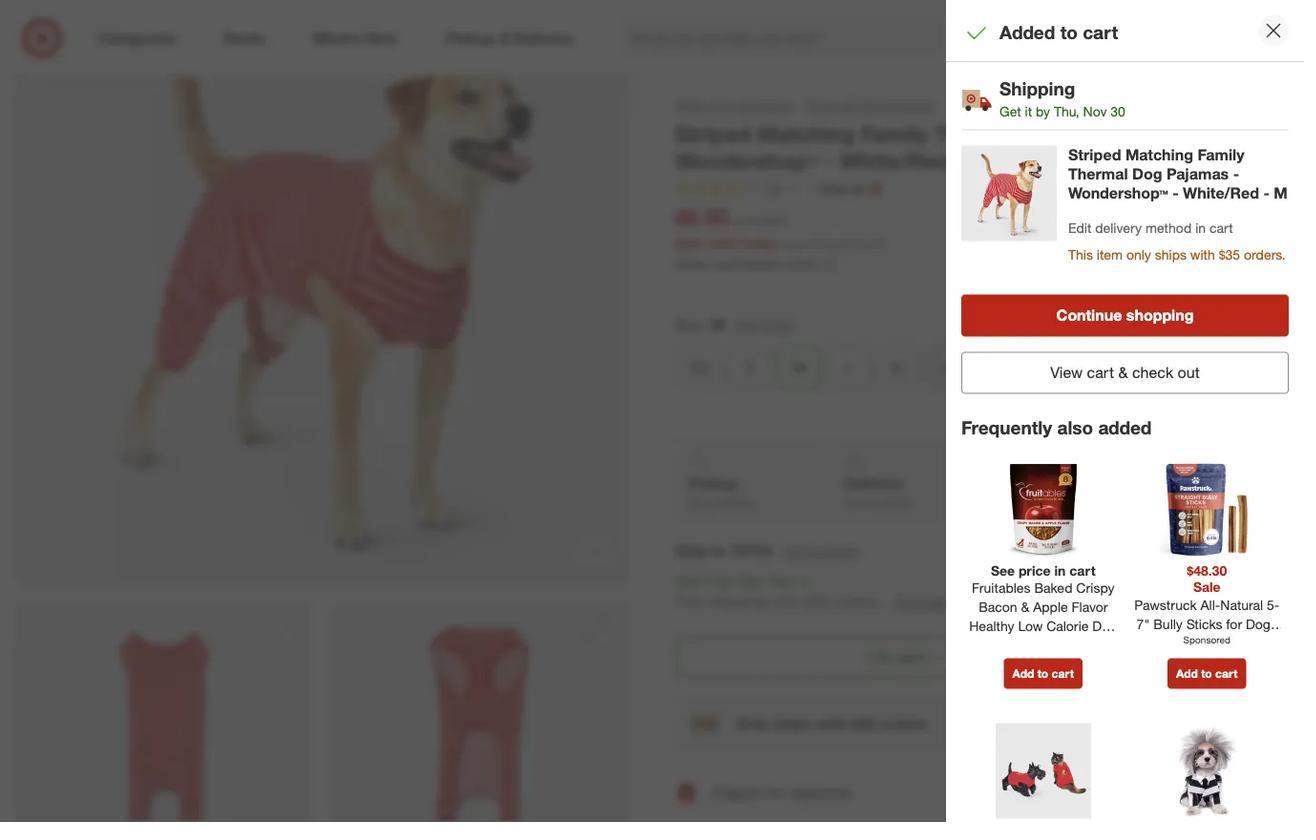 Task type: vqa. For each thing, say whether or not it's contained in the screenshot.
by inside the Shipping Get It By Thu, Nov 30
yes



Task type: describe. For each thing, give the bounding box(es) containing it.
shipping get it by sat, dec 2
[[999, 473, 1099, 509]]

size m size chart
[[675, 315, 794, 334]]

only ships with $35 orders
[[737, 715, 928, 733]]

xl link
[[878, 347, 921, 389]]

not for delivery
[[844, 496, 863, 510]]

s
[[745, 358, 755, 377]]

apply.
[[973, 593, 1014, 612]]

shipping
[[710, 593, 768, 612]]

wondershop™ inside the striped matching family thermal dog pajamas - wondershop™ - white/red - m
[[1069, 184, 1169, 203]]

at
[[852, 180, 864, 197]]

get for shipping get it by thu, nov 30
[[1000, 103, 1022, 120]]

delivery
[[1096, 219, 1143, 236]]

price
[[1019, 562, 1051, 579]]

only for only at
[[819, 180, 848, 197]]

thu,
[[1055, 103, 1080, 120]]

edit for edit location
[[786, 543, 809, 560]]

xl
[[890, 358, 908, 377]]

with inside only ships with $35 orders button
[[817, 715, 847, 733]]

striped for striped matching family thermal dog pajamas - wondershop™ - white/red - m
[[1069, 146, 1122, 164]]

l link
[[828, 347, 870, 389]]

by for shipping get it by thu, nov 30
[[1037, 103, 1051, 120]]

eligible
[[714, 783, 763, 802]]

by inside the get it by sat, dec 2 free shipping with $35 orders - exclusions apply.
[[717, 571, 733, 590]]

78704
[[731, 541, 773, 560]]

$48.30
[[1188, 562, 1228, 579]]

2 inside shipping get it by sat, dec 2
[[1092, 495, 1099, 509]]

thermal for dog
[[1069, 165, 1129, 184]]

added
[[1000, 21, 1056, 43]]

gingerbread playhouse red gold sequin reindeer cat and dog sweater - wondershop™ image
[[996, 724, 1092, 819]]

& inside see price in cart fruitables baked crispy bacon & apple flavor healthy low calorie dog treats - 12oz
[[1022, 599, 1030, 616]]

ships inside button
[[774, 715, 812, 733]]

item
[[1097, 246, 1123, 263]]

%
[[854, 236, 865, 251]]

see price in cart fruitables baked crispy bacon & apple flavor healthy low calorie dog treats - 12oz
[[970, 562, 1118, 654]]

white/red inside the striped matching family thermal dog pajamas - wondershop™ - white/red - m
[[1184, 184, 1260, 203]]

when purchased online
[[675, 255, 817, 272]]

shop this collection
[[676, 97, 795, 114]]

dog inside striped matching family thermal cat and dog pajamas - wondershop™ - white/red
[[1115, 120, 1158, 147]]

fruitables baked crispy bacon & apple flavor healthy low calorie dog treats - 12oz image
[[996, 463, 1092, 558]]

edit location
[[786, 543, 860, 560]]

shipping for shipping get it by sat, dec 2
[[999, 473, 1062, 492]]

frequently also added
[[962, 417, 1153, 439]]

shipping for shipping get it by thu, nov 30
[[1000, 77, 1076, 99]]

2 link
[[1244, 17, 1286, 59]]

m link
[[779, 347, 821, 389]]

healthy
[[970, 618, 1015, 635]]

dec inside the get it by sat, dec 2 free shipping with $35 orders - exclusions apply.
[[769, 571, 796, 590]]

continue shopping button
[[962, 295, 1290, 337]]

continue shopping
[[1057, 306, 1195, 325]]

available for pickup
[[710, 496, 755, 510]]

s link
[[729, 347, 771, 389]]

striped matching family thermal cat and dog pajamas - wondershop™ - white/red, 3 of 9 image
[[330, 602, 630, 823]]

1 vertical spatial m
[[712, 315, 726, 334]]

reg
[[732, 214, 749, 228]]

delivery
[[844, 474, 903, 493]]

this item only ships with $35 orders.
[[1069, 246, 1286, 263]]

shop this collection link
[[675, 96, 795, 117]]

flavor
[[1072, 599, 1108, 616]]

shop all wondershop
[[807, 97, 935, 114]]

to right ship
[[712, 541, 727, 560]]

online
[[781, 255, 817, 272]]

group containing size
[[673, 314, 1290, 397]]

striped for striped matching family thermal cat and dog pajamas - wondershop™ - white/red
[[675, 120, 752, 147]]

$35 inside button
[[852, 715, 876, 733]]

sat, inside the get it by sat, dec 2 free shipping with $35 orders - exclusions apply.
[[738, 571, 764, 590]]

- inside the get it by sat, dec 2 free shipping with $35 orders - exclusions apply.
[[882, 593, 888, 612]]

location
[[813, 543, 860, 560]]

for
[[767, 783, 785, 802]]

dog inside the striped matching family thermal dog pajamas - wondershop™ - white/red - m
[[1133, 165, 1163, 184]]

$6.00
[[675, 204, 729, 231]]

dialog containing added to cart
[[947, 0, 1305, 823]]

off
[[868, 236, 882, 251]]

add to cart button for the pawstruck all-natural 5-7" bully sticks for dogs & puppies - rawhide free single ingredient dental chew treat - 1 lb. bag image at the right of the page
[[1168, 659, 1247, 689]]

add for the pawstruck all-natural 5-7" bully sticks for dogs & puppies - rawhide free single ingredient dental chew treat - 1 lb. bag image at the right of the page
[[1177, 667, 1199, 681]]

2 horizontal spatial with
[[1191, 246, 1216, 263]]

striped matching family thermal dog pajamas - wondershop™ - white/red - m
[[1069, 146, 1289, 203]]

xxl link
[[928, 347, 980, 389]]

ship
[[675, 541, 708, 560]]

also
[[1058, 417, 1094, 439]]

crispy
[[1077, 580, 1115, 596]]

m inside the striped matching family thermal dog pajamas - wondershop™ - white/red - m
[[1275, 184, 1289, 203]]

added to cart
[[1000, 21, 1119, 43]]

nov
[[1084, 103, 1108, 120]]

collection
[[737, 97, 795, 114]]

$35 inside the get it by sat, dec 2 free shipping with $35 orders - exclusions apply.
[[805, 593, 830, 612]]

free
[[675, 593, 706, 612]]

only
[[1127, 246, 1152, 263]]

and
[[1069, 120, 1109, 147]]

xs link
[[677, 347, 721, 389]]

striped matching family thermal cat and dog pajamas - wondershop™ - white/red, 2 of 9 image
[[15, 602, 315, 823]]

$6.00 reg $10.00 sale ends today save $ 4.00 ( 40 % off )
[[675, 204, 885, 251]]

registries
[[789, 783, 852, 802]]

edit for edit delivery method in cart
[[1069, 219, 1092, 236]]

get inside the get it by sat, dec 2 free shipping with $35 orders - exclusions apply.
[[675, 571, 700, 590]]

only ships with $35 orders button
[[675, 694, 1290, 755]]

orders inside the get it by sat, dec 2 free shipping with $35 orders - exclusions apply.
[[834, 593, 878, 612]]

$10.00
[[752, 214, 786, 228]]

What can we help you find? suggestions appear below search field
[[620, 17, 1063, 59]]

cart down sponsored
[[1216, 667, 1238, 681]]

shipping get it by thu, nov 30
[[1000, 77, 1126, 120]]

$
[[807, 236, 813, 251]]

get it by sat, dec 2 free shipping with $35 orders - exclusions apply.
[[675, 571, 1014, 612]]

sale inside $6.00 reg $10.00 sale ends today save $ 4.00 ( 40 % off )
[[675, 234, 703, 251]]

1 horizontal spatial in
[[1196, 219, 1207, 236]]

matching for white/red
[[1126, 146, 1194, 164]]

apple
[[1034, 599, 1069, 616]]

fruitables
[[973, 580, 1031, 596]]

12oz
[[1054, 637, 1082, 654]]

$35 inside dialog
[[1220, 246, 1241, 263]]

all
[[842, 97, 855, 114]]

family for white/red
[[861, 120, 929, 147]]

continue
[[1057, 306, 1123, 325]]

see
[[992, 562, 1016, 579]]

method
[[1146, 219, 1192, 236]]



Task type: locate. For each thing, give the bounding box(es) containing it.
1 vertical spatial sale
[[1194, 579, 1221, 595]]

0 vertical spatial 2
[[1273, 20, 1278, 32]]

1 vertical spatial sat,
[[738, 571, 764, 590]]

view cart & check out link
[[962, 352, 1290, 394]]

ends
[[707, 234, 738, 251]]

matching for wondershop™
[[758, 120, 855, 147]]

1 vertical spatial get
[[999, 495, 1017, 509]]

shop for shop all wondershop
[[807, 97, 839, 114]]

when
[[675, 255, 710, 272]]

striped matching family thermal cat and dog pajamas - wondershop™ - white/red
[[675, 120, 1269, 175]]

add to cart button down sponsored
[[1168, 659, 1247, 689]]

dog down 30
[[1115, 120, 1158, 147]]

to down "treats"
[[1038, 667, 1049, 681]]

group
[[673, 314, 1290, 397]]

$35 up registries
[[852, 715, 876, 733]]

available inside delivery not available
[[866, 496, 910, 510]]

by up price
[[1030, 495, 1042, 509]]

by up cat
[[1037, 103, 1051, 120]]

edit inside dialog
[[1069, 219, 1092, 236]]

1 horizontal spatial 2
[[1092, 495, 1099, 509]]

cart right view
[[1088, 364, 1115, 382]]

2 horizontal spatial $35
[[1220, 246, 1241, 263]]

1 horizontal spatial available
[[866, 496, 910, 510]]

sat, up the shipping
[[738, 571, 764, 590]]

striped inside the striped matching family thermal dog pajamas - wondershop™ - white/red - m
[[1069, 146, 1122, 164]]

1 horizontal spatial family
[[1198, 146, 1245, 164]]

add to cart down "treats"
[[1013, 667, 1075, 681]]

1 horizontal spatial shop
[[807, 97, 839, 114]]

sale up sponsored
[[1194, 579, 1221, 595]]

0 vertical spatial orders
[[834, 593, 878, 612]]

it
[[1026, 103, 1033, 120], [1020, 495, 1027, 509], [704, 571, 713, 590]]

with
[[1191, 246, 1216, 263], [773, 593, 801, 612], [817, 715, 847, 733]]

thermal
[[935, 120, 1021, 147], [1069, 165, 1129, 184]]

1 vertical spatial by
[[1030, 495, 1042, 509]]

not down pickup
[[689, 496, 707, 510]]

0 vertical spatial edit
[[1069, 219, 1092, 236]]

40
[[841, 236, 854, 251]]

wondershop™ up delivery on the top of page
[[1069, 184, 1169, 203]]

thermal inside striped matching family thermal cat and dog pajamas - wondershop™ - white/red
[[935, 120, 1021, 147]]

size inside "size m size chart"
[[734, 316, 759, 333]]

shipping inside shipping get it by thu, nov 30
[[1000, 77, 1076, 99]]

1 vertical spatial orders
[[880, 715, 928, 733]]

0 horizontal spatial add to cart button
[[1005, 659, 1083, 689]]

0 horizontal spatial shop
[[676, 97, 708, 114]]

2 shop from the left
[[807, 97, 839, 114]]

1 horizontal spatial add
[[1177, 667, 1199, 681]]

)
[[882, 236, 885, 251]]

(
[[838, 236, 841, 251]]

striped matching family thermal dog pajamas - wondershop™ - white/red - m image
[[962, 146, 1058, 241]]

matching up edit delivery method in cart
[[1126, 146, 1194, 164]]

pajamas inside striped matching family thermal cat and dog pajamas - wondershop™ - white/red
[[1164, 120, 1254, 147]]

edit delivery method in cart
[[1069, 219, 1234, 236]]

0 vertical spatial only
[[819, 180, 848, 197]]

family inside the striped matching family thermal dog pajamas - wondershop™ - white/red - m
[[1198, 146, 1245, 164]]

0 horizontal spatial &
[[1022, 599, 1030, 616]]

shipping down frequently
[[999, 473, 1062, 492]]

baked
[[1035, 580, 1073, 596]]

1 horizontal spatial m
[[793, 358, 807, 377]]

save
[[781, 236, 804, 251]]

0 vertical spatial thermal
[[935, 120, 1021, 147]]

only at
[[819, 180, 864, 197]]

wondershop™
[[675, 148, 819, 175], [1069, 184, 1169, 203]]

orders inside button
[[880, 715, 928, 733]]

1 add to cart button from the left
[[1005, 659, 1083, 689]]

0 vertical spatial pajamas
[[1164, 120, 1254, 147]]

shop left the all
[[807, 97, 839, 114]]

wondershop™ inside striped matching family thermal cat and dog pajamas - wondershop™ - white/red
[[675, 148, 819, 175]]

&
[[1119, 364, 1129, 382], [1022, 599, 1030, 616]]

2 horizontal spatial m
[[1275, 184, 1289, 203]]

only for only ships with $35 orders
[[737, 715, 769, 733]]

0 horizontal spatial white/red
[[840, 148, 950, 175]]

m up orders.
[[1275, 184, 1289, 203]]

with inside the get it by sat, dec 2 free shipping with $35 orders - exclusions apply.
[[773, 593, 801, 612]]

it inside shipping get it by sat, dec 2
[[1020, 495, 1027, 509]]

1 available from the left
[[710, 496, 755, 510]]

xs
[[690, 358, 709, 377]]

0 horizontal spatial not
[[689, 496, 707, 510]]

0 horizontal spatial size
[[675, 315, 704, 334]]

1 not from the left
[[689, 496, 707, 510]]

this
[[712, 97, 733, 114]]

to down sponsored
[[1202, 667, 1213, 681]]

thermal inside the striped matching family thermal dog pajamas - wondershop™ - white/red - m
[[1069, 165, 1129, 184]]

striped matching family thermal cat and dog pajamas - wondershop™ - white/red, 1 of 9 image
[[15, 0, 630, 587]]

view cart & check out
[[1051, 364, 1201, 382]]

& up low
[[1022, 599, 1030, 616]]

white/red inside striped matching family thermal cat and dog pajamas - wondershop™ - white/red
[[840, 148, 950, 175]]

search
[[1050, 31, 1096, 49]]

it for shipping get it by sat, dec 2
[[1020, 495, 1027, 509]]

2 add from the left
[[1177, 667, 1199, 681]]

dec inside shipping get it by sat, dec 2
[[1068, 495, 1089, 509]]

1 vertical spatial pajamas
[[1167, 165, 1230, 184]]

shipping inside shipping get it by sat, dec 2
[[999, 473, 1062, 492]]

2 not from the left
[[844, 496, 863, 510]]

cart down 12oz at right bottom
[[1052, 667, 1075, 681]]

search button
[[1050, 17, 1096, 63]]

to
[[1061, 21, 1078, 43], [712, 541, 727, 560], [1038, 667, 1049, 681], [1202, 667, 1213, 681]]

2 vertical spatial 2
[[800, 571, 809, 590]]

sale
[[675, 234, 703, 251], [1194, 579, 1221, 595]]

1 horizontal spatial not
[[844, 496, 863, 510]]

it inside shipping get it by thu, nov 30
[[1026, 103, 1033, 120]]

0 vertical spatial sat,
[[1045, 495, 1065, 509]]

- inside see price in cart fruitables baked crispy bacon & apple flavor healthy low calorie dog treats - 12oz
[[1045, 637, 1050, 654]]

0 vertical spatial &
[[1119, 364, 1129, 382]]

2 vertical spatial it
[[704, 571, 713, 590]]

edit left location
[[786, 543, 809, 560]]

not inside delivery not available
[[844, 496, 863, 510]]

size up xs
[[675, 315, 704, 334]]

1 horizontal spatial add to cart button
[[1168, 659, 1247, 689]]

treats
[[1005, 637, 1041, 654]]

dog down flavor
[[1093, 618, 1118, 635]]

0 horizontal spatial sat,
[[738, 571, 764, 590]]

cart right added
[[1083, 21, 1119, 43]]

1 horizontal spatial wondershop™
[[1069, 184, 1169, 203]]

1 horizontal spatial orders
[[880, 715, 928, 733]]

0 horizontal spatial family
[[861, 120, 929, 147]]

edit inside button
[[786, 543, 809, 560]]

by inside shipping get it by sat, dec 2
[[1030, 495, 1042, 509]]

pawstruck all-natural 5-7" bully sticks for dogs & puppies - rawhide free single ingredient dental chew treat - 1 lb. bag image
[[1160, 463, 1256, 558]]

$35 down edit location button
[[805, 593, 830, 612]]

1 vertical spatial it
[[1020, 495, 1027, 509]]

19 link
[[675, 179, 799, 201]]

0 vertical spatial dog
[[1115, 120, 1158, 147]]

1 vertical spatial in
[[1055, 562, 1067, 579]]

cart inside see price in cart fruitables baked crispy bacon & apple flavor healthy low calorie dog treats - 12oz
[[1070, 562, 1096, 579]]

out
[[1178, 364, 1201, 382]]

1 horizontal spatial striped
[[1069, 146, 1122, 164]]

0 vertical spatial $35
[[1220, 246, 1241, 263]]

add to cart for fruitables baked crispy bacon & apple flavor healthy low calorie dog treats - 12oz image add to cart button
[[1013, 667, 1075, 681]]

chart
[[763, 316, 794, 333]]

this
[[1069, 246, 1094, 263]]

0 vertical spatial white/red
[[840, 148, 950, 175]]

matching down collection
[[758, 120, 855, 147]]

available down delivery
[[866, 496, 910, 510]]

0 horizontal spatial m
[[712, 315, 726, 334]]

pajamas inside the striped matching family thermal dog pajamas - wondershop™ - white/red - m
[[1167, 165, 1230, 184]]

1 vertical spatial wondershop™
[[1069, 184, 1169, 203]]

it up price
[[1020, 495, 1027, 509]]

white/red up method
[[1184, 184, 1260, 203]]

dec down 78704
[[769, 571, 796, 590]]

1 horizontal spatial sat,
[[1045, 495, 1065, 509]]

add to cart button for fruitables baked crispy bacon & apple flavor healthy low calorie dog treats - 12oz image
[[1005, 659, 1083, 689]]

sat, up price
[[1045, 495, 1065, 509]]

1 horizontal spatial &
[[1119, 364, 1129, 382]]

1 horizontal spatial white/red
[[1184, 184, 1260, 203]]

1 add from the left
[[1013, 667, 1035, 681]]

2 add to cart from the left
[[1177, 667, 1238, 681]]

add down sponsored
[[1177, 667, 1199, 681]]

purchased
[[714, 255, 777, 272]]

& left check
[[1119, 364, 1129, 382]]

pickup
[[689, 474, 738, 493]]

size left chart
[[734, 316, 759, 333]]

2 vertical spatial by
[[717, 571, 733, 590]]

ships up eligible for registries
[[774, 715, 812, 733]]

striped inside striped matching family thermal cat and dog pajamas - wondershop™ - white/red
[[675, 120, 752, 147]]

0 vertical spatial in
[[1196, 219, 1207, 236]]

0 vertical spatial ships
[[1156, 246, 1187, 263]]

white/red up at
[[840, 148, 950, 175]]

by inside shipping get it by thu, nov 30
[[1037, 103, 1051, 120]]

in right method
[[1196, 219, 1207, 236]]

get inside shipping get it by sat, dec 2
[[999, 495, 1017, 509]]

0 vertical spatial by
[[1037, 103, 1051, 120]]

shop left "this"
[[676, 97, 708, 114]]

shop
[[676, 97, 708, 114], [807, 97, 839, 114]]

1 horizontal spatial add to cart
[[1177, 667, 1238, 681]]

get inside shipping get it by thu, nov 30
[[1000, 103, 1022, 120]]

1 vertical spatial white/red
[[1184, 184, 1260, 203]]

sat, inside shipping get it by sat, dec 2
[[1045, 495, 1065, 509]]

0 vertical spatial shipping
[[1000, 77, 1076, 99]]

2 add to cart button from the left
[[1168, 659, 1247, 689]]

it up cat
[[1026, 103, 1033, 120]]

0 horizontal spatial 2
[[800, 571, 809, 590]]

it for shipping get it by thu, nov 30
[[1026, 103, 1033, 120]]

1 vertical spatial dog
[[1133, 165, 1163, 184]]

$35
[[1220, 246, 1241, 263], [805, 593, 830, 612], [852, 715, 876, 733]]

get up striped matching family thermal cat and dog pajamas - wondershop™ - white/red
[[1000, 103, 1022, 120]]

with right the shipping
[[773, 593, 801, 612]]

1 horizontal spatial $35
[[852, 715, 876, 733]]

1 vertical spatial only
[[737, 715, 769, 733]]

2 vertical spatial dog
[[1093, 618, 1118, 635]]

edit up 'this'
[[1069, 219, 1092, 236]]

2
[[1273, 20, 1278, 32], [1092, 495, 1099, 509], [800, 571, 809, 590]]

0 horizontal spatial add to cart
[[1013, 667, 1075, 681]]

0 horizontal spatial only
[[737, 715, 769, 733]]

1 horizontal spatial sale
[[1194, 579, 1221, 595]]

family for m
[[1198, 146, 1245, 164]]

dog up edit delivery method in cart
[[1133, 165, 1163, 184]]

view
[[1051, 364, 1083, 382]]

4.00
[[813, 236, 835, 251]]

0 vertical spatial with
[[1191, 246, 1216, 263]]

19
[[765, 180, 780, 197]]

dialog
[[947, 0, 1305, 823]]

2 horizontal spatial 2
[[1273, 20, 1278, 32]]

sponsored
[[1184, 634, 1231, 646]]

add
[[1013, 667, 1035, 681], [1177, 667, 1199, 681]]

thermal left cat
[[935, 120, 1021, 147]]

orders.
[[1245, 246, 1286, 263]]

in inside see price in cart fruitables baked crispy bacon & apple flavor healthy low calorie dog treats - 12oz
[[1055, 562, 1067, 579]]

striped down "this"
[[675, 120, 752, 147]]

get up the free
[[675, 571, 700, 590]]

by for shipping get it by sat, dec 2
[[1030, 495, 1042, 509]]

with down method
[[1191, 246, 1216, 263]]

1 add to cart from the left
[[1013, 667, 1075, 681]]

shop for shop this collection
[[676, 97, 708, 114]]

only left at
[[819, 180, 848, 197]]

0 vertical spatial sale
[[675, 234, 703, 251]]

available for delivery
[[866, 496, 910, 510]]

orders
[[834, 593, 878, 612], [880, 715, 928, 733]]

shopping
[[1127, 306, 1195, 325]]

wondershop
[[859, 97, 935, 114]]

frequently
[[962, 417, 1053, 439]]

1 horizontal spatial thermal
[[1069, 165, 1129, 184]]

thermal for cat
[[935, 120, 1021, 147]]

family
[[861, 120, 929, 147], [1198, 146, 1245, 164]]

1 vertical spatial &
[[1022, 599, 1030, 616]]

not down delivery
[[844, 496, 863, 510]]

0 horizontal spatial edit
[[786, 543, 809, 560]]

1 horizontal spatial with
[[817, 715, 847, 733]]

1 horizontal spatial matching
[[1126, 146, 1194, 164]]

ships
[[1156, 246, 1187, 263], [774, 715, 812, 733]]

0 horizontal spatial available
[[710, 496, 755, 510]]

pajamas
[[1164, 120, 1254, 147], [1167, 165, 1230, 184]]

1 horizontal spatial edit
[[1069, 219, 1092, 236]]

0 horizontal spatial striped
[[675, 120, 752, 147]]

2 available from the left
[[866, 496, 910, 510]]

0 horizontal spatial sale
[[675, 234, 703, 251]]

2 vertical spatial get
[[675, 571, 700, 590]]

bacon
[[979, 599, 1018, 616]]

exclusions
[[896, 593, 969, 612]]

striped down nov
[[1069, 146, 1122, 164]]

2 vertical spatial $35
[[852, 715, 876, 733]]

shipping up thu,
[[1000, 77, 1076, 99]]

0 horizontal spatial add
[[1013, 667, 1035, 681]]

matching inside the striped matching family thermal dog pajamas - wondershop™ - white/red - m
[[1126, 146, 1194, 164]]

2 inside the get it by sat, dec 2 free shipping with $35 orders - exclusions apply.
[[800, 571, 809, 590]]

0 vertical spatial m
[[1275, 184, 1289, 203]]

thermal down the and
[[1069, 165, 1129, 184]]

add to cart down sponsored
[[1177, 667, 1238, 681]]

add down "treats"
[[1013, 667, 1035, 681]]

sat,
[[1045, 495, 1065, 509], [738, 571, 764, 590]]

exclusions apply. link
[[896, 593, 1014, 612]]

size chart button
[[733, 314, 795, 335]]

2 vertical spatial with
[[817, 715, 847, 733]]

add to cart button down "treats"
[[1005, 659, 1083, 689]]

0 horizontal spatial thermal
[[935, 120, 1021, 147]]

1 horizontal spatial only
[[819, 180, 848, 197]]

eligible for registries
[[714, 783, 852, 802]]

available inside pickup not available
[[710, 496, 755, 510]]

only
[[819, 180, 848, 197], [737, 715, 769, 733]]

ship to 78704
[[675, 541, 773, 560]]

get up see
[[999, 495, 1017, 509]]

dec
[[1068, 495, 1089, 509], [769, 571, 796, 590]]

0 horizontal spatial matching
[[758, 120, 855, 147]]

0 horizontal spatial ships
[[774, 715, 812, 733]]

matching
[[758, 120, 855, 147], [1126, 146, 1194, 164]]

dog
[[1115, 120, 1158, 147], [1133, 165, 1163, 184], [1093, 618, 1118, 635]]

$35 left orders.
[[1220, 246, 1241, 263]]

not for pickup
[[689, 496, 707, 510]]

-
[[1260, 120, 1269, 147], [825, 148, 834, 175], [1234, 165, 1240, 184], [1173, 184, 1179, 203], [1264, 184, 1270, 203], [882, 593, 888, 612], [1045, 637, 1050, 654]]

0 horizontal spatial in
[[1055, 562, 1067, 579]]

0 vertical spatial it
[[1026, 103, 1033, 120]]

0 vertical spatial dec
[[1068, 495, 1089, 509]]

$48.30 sale
[[1188, 562, 1228, 595]]

1 vertical spatial edit
[[786, 543, 809, 560]]

m left size chart button
[[712, 315, 726, 334]]

only up eligible
[[737, 715, 769, 733]]

1 vertical spatial with
[[773, 593, 801, 612]]

low
[[1019, 618, 1044, 635]]

1 vertical spatial 2
[[1092, 495, 1099, 509]]

dec down also
[[1068, 495, 1089, 509]]

pickup not available
[[689, 474, 755, 510]]

add to cart for add to cart button corresponding to the pawstruck all-natural 5-7" bully sticks for dogs & puppies - rawhide free single ingredient dental chew treat - 1 lb. bag image at the right of the page
[[1177, 667, 1238, 681]]

not inside pickup not available
[[689, 496, 707, 510]]

m
[[1275, 184, 1289, 203], [712, 315, 726, 334], [793, 358, 807, 377]]

dog inside see price in cart fruitables baked crispy bacon & apple flavor healthy low calorie dog treats - 12oz
[[1093, 618, 1118, 635]]

30
[[1111, 103, 1126, 120]]

in
[[1196, 219, 1207, 236], [1055, 562, 1067, 579]]

1 horizontal spatial ships
[[1156, 246, 1187, 263]]

m down chart
[[793, 358, 807, 377]]

wondershop™ up 19 link
[[675, 148, 819, 175]]

family inside striped matching family thermal cat and dog pajamas - wondershop™ - white/red
[[861, 120, 929, 147]]

get for shipping get it by sat, dec 2
[[999, 495, 1017, 509]]

rubies beetlejuice costume for pets image
[[1160, 724, 1256, 819]]

matching inside striped matching family thermal cat and dog pajamas - wondershop™ - white/red
[[758, 120, 855, 147]]

sale up 'when'
[[675, 234, 703, 251]]

0 vertical spatial get
[[1000, 103, 1022, 120]]

0 vertical spatial wondershop™
[[675, 148, 819, 175]]

it up the free
[[704, 571, 713, 590]]

by up the shipping
[[717, 571, 733, 590]]

0 horizontal spatial dec
[[769, 571, 796, 590]]

edit
[[1069, 219, 1092, 236], [786, 543, 809, 560]]

in up baked
[[1055, 562, 1067, 579]]

it inside the get it by sat, dec 2 free shipping with $35 orders - exclusions apply.
[[704, 571, 713, 590]]

cart up this item only ships with $35 orders. at the top
[[1210, 219, 1234, 236]]

to right added
[[1061, 21, 1078, 43]]

0 horizontal spatial $35
[[805, 593, 830, 612]]

not
[[689, 496, 707, 510], [844, 496, 863, 510]]

1 horizontal spatial size
[[734, 316, 759, 333]]

1 vertical spatial thermal
[[1069, 165, 1129, 184]]

1 shop from the left
[[676, 97, 708, 114]]

with up registries
[[817, 715, 847, 733]]

available down pickup
[[710, 496, 755, 510]]

add for fruitables baked crispy bacon & apple flavor healthy low calorie dog treats - 12oz image
[[1013, 667, 1035, 681]]

cart up crispy
[[1070, 562, 1096, 579]]

1 vertical spatial ships
[[774, 715, 812, 733]]

only inside button
[[737, 715, 769, 733]]

ships down method
[[1156, 246, 1187, 263]]

1 vertical spatial $35
[[805, 593, 830, 612]]

1 horizontal spatial dec
[[1068, 495, 1089, 509]]

sale inside $48.30 sale
[[1194, 579, 1221, 595]]



